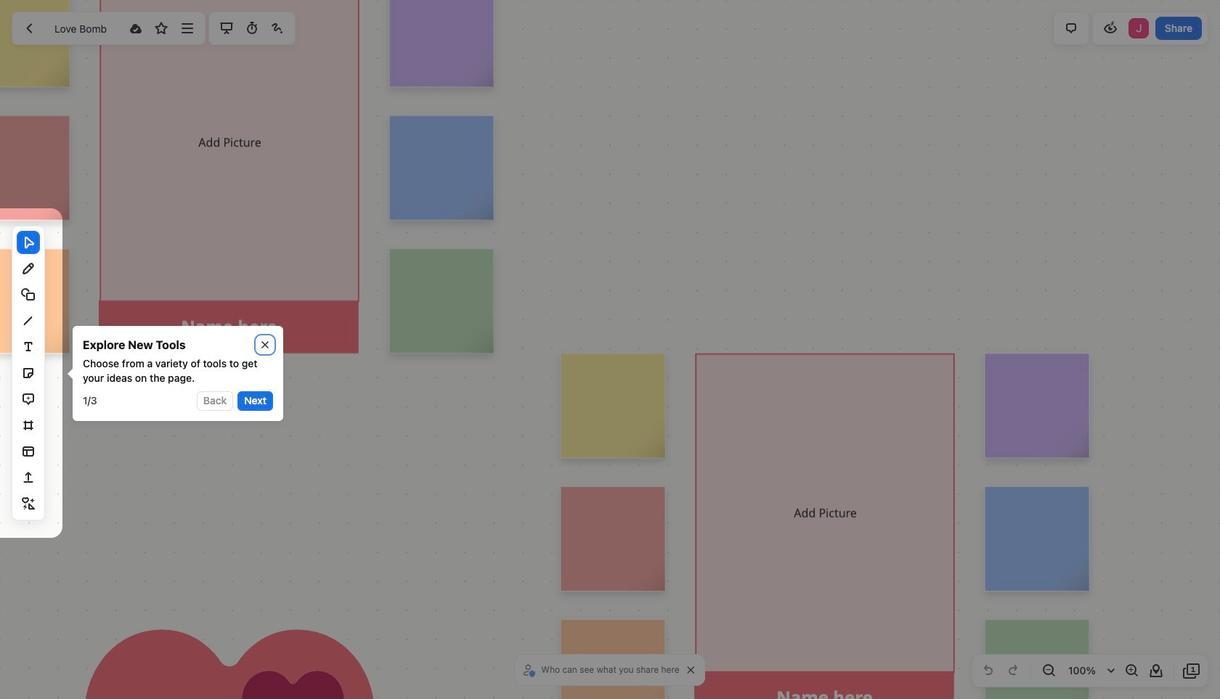 Task type: vqa. For each thing, say whether or not it's contained in the screenshot.
MORE OPTIONS Icon
yes



Task type: locate. For each thing, give the bounding box(es) containing it.
0 vertical spatial close image
[[261, 341, 269, 349]]

list
[[1127, 17, 1151, 40]]

tooltip
[[62, 326, 283, 421]]

list item
[[1127, 17, 1151, 40]]

1 vertical spatial close image
[[688, 667, 695, 674]]

star this whiteboard image
[[153, 20, 170, 37]]

comment panel image
[[1063, 20, 1080, 37]]

close image
[[261, 341, 269, 349], [688, 667, 695, 674]]

timer image
[[243, 20, 261, 37]]

1 horizontal spatial close image
[[688, 667, 695, 674]]

more options image
[[178, 20, 196, 37]]



Task type: describe. For each thing, give the bounding box(es) containing it.
choose from a variety of tools to get your ideas on the page. element
[[83, 357, 273, 386]]

presentation image
[[218, 20, 235, 37]]

Document name text field
[[44, 17, 122, 40]]

zoom out image
[[1040, 662, 1058, 680]]

zoom in image
[[1123, 662, 1140, 680]]

laser image
[[269, 20, 286, 37]]

0 horizontal spatial close image
[[261, 341, 269, 349]]

explore new tools element
[[83, 336, 186, 354]]

dashboard image
[[21, 20, 38, 37]]

pages image
[[1183, 662, 1201, 680]]



